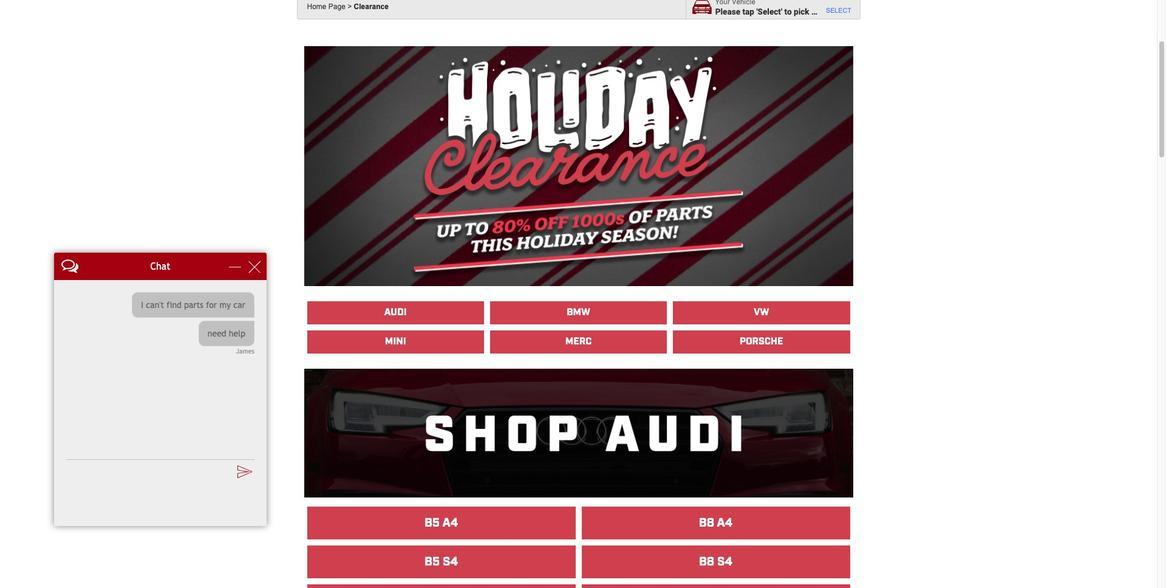 Task type: vqa. For each thing, say whether or not it's contained in the screenshot.
S4
yes



Task type: describe. For each thing, give the bounding box(es) containing it.
s4 for b5 s4
[[443, 554, 458, 570]]

please tap 'select' to pick a vehicle
[[716, 6, 845, 16]]

b8 s4
[[699, 554, 733, 570]]

page
[[329, 2, 346, 11]]

b5 s4 link
[[308, 546, 575, 578]]

b5 for b5 a4
[[425, 515, 440, 531]]

select
[[827, 7, 852, 14]]

bmw
[[567, 306, 591, 319]]

select link
[[827, 7, 852, 15]]

vw
[[754, 306, 770, 319]]

a4 for b8 a4
[[717, 515, 733, 531]]

audi
[[385, 306, 407, 319]]

home
[[307, 2, 327, 11]]

s4 for b8 s4
[[718, 554, 733, 570]]

pick
[[794, 6, 810, 16]]

b5 a4
[[425, 515, 458, 531]]

tap
[[743, 6, 755, 16]]

b8 a4 link
[[583, 507, 850, 539]]

a
[[812, 6, 816, 16]]

mini link
[[308, 331, 484, 353]]

b5 for b5 s4
[[425, 554, 440, 570]]

b8 for b8 a4
[[699, 515, 715, 531]]

merc
[[566, 335, 592, 348]]



Task type: locate. For each thing, give the bounding box(es) containing it.
s4 down b8 a4 link
[[718, 554, 733, 570]]

a4 for b5 a4
[[443, 515, 458, 531]]

1 a4 from the left
[[443, 515, 458, 531]]

0 horizontal spatial a4
[[443, 515, 458, 531]]

audi link
[[308, 302, 484, 324]]

1 vertical spatial b8
[[699, 554, 715, 570]]

mini
[[385, 335, 406, 348]]

bmw link
[[491, 302, 667, 324]]

1 horizontal spatial a4
[[717, 515, 733, 531]]

b8 a4
[[699, 515, 733, 531]]

merc link
[[491, 331, 667, 353]]

vw link
[[674, 302, 850, 324]]

b5 up b5 s4 at the bottom of the page
[[425, 515, 440, 531]]

b8 down b8 a4 link
[[699, 554, 715, 570]]

s4 inside b5 s4 link
[[443, 554, 458, 570]]

vehicle
[[818, 6, 845, 16]]

s4 down "b5 a4"
[[443, 554, 458, 570]]

a4 up b8 s4
[[717, 515, 733, 531]]

2 b8 from the top
[[699, 554, 715, 570]]

porsche
[[740, 335, 784, 348]]

1 s4 from the left
[[443, 554, 458, 570]]

a4
[[443, 515, 458, 531], [717, 515, 733, 531]]

b8 for b8 s4
[[699, 554, 715, 570]]

to
[[785, 6, 792, 16]]

0 vertical spatial b5
[[425, 515, 440, 531]]

porsche link
[[674, 331, 850, 353]]

s4
[[443, 554, 458, 570], [718, 554, 733, 570]]

clearance sale image
[[304, 46, 854, 286]]

1 horizontal spatial s4
[[718, 554, 733, 570]]

0 horizontal spatial s4
[[443, 554, 458, 570]]

a4 up b5 s4 at the bottom of the page
[[443, 515, 458, 531]]

b8
[[699, 515, 715, 531], [699, 554, 715, 570]]

s4 inside b8 s4 link
[[718, 554, 733, 570]]

b8 s4 link
[[583, 546, 850, 578]]

home page link
[[307, 2, 352, 11]]

b5 down "b5 a4"
[[425, 554, 440, 570]]

2 s4 from the left
[[718, 554, 733, 570]]

b5
[[425, 515, 440, 531], [425, 554, 440, 570]]

home page
[[307, 2, 346, 11]]

clearance
[[354, 2, 389, 11]]

b5 a4 link
[[308, 507, 575, 539]]

please
[[716, 6, 741, 16]]

1 vertical spatial b5
[[425, 554, 440, 570]]

b5 inside b5 s4 link
[[425, 554, 440, 570]]

0 vertical spatial b8
[[699, 515, 715, 531]]

2 a4 from the left
[[717, 515, 733, 531]]

'select'
[[757, 6, 783, 16]]

b8 up b8 s4
[[699, 515, 715, 531]]

1 b8 from the top
[[699, 515, 715, 531]]

b5 s4
[[425, 554, 458, 570]]

b5 inside b5 a4 link
[[425, 515, 440, 531]]



